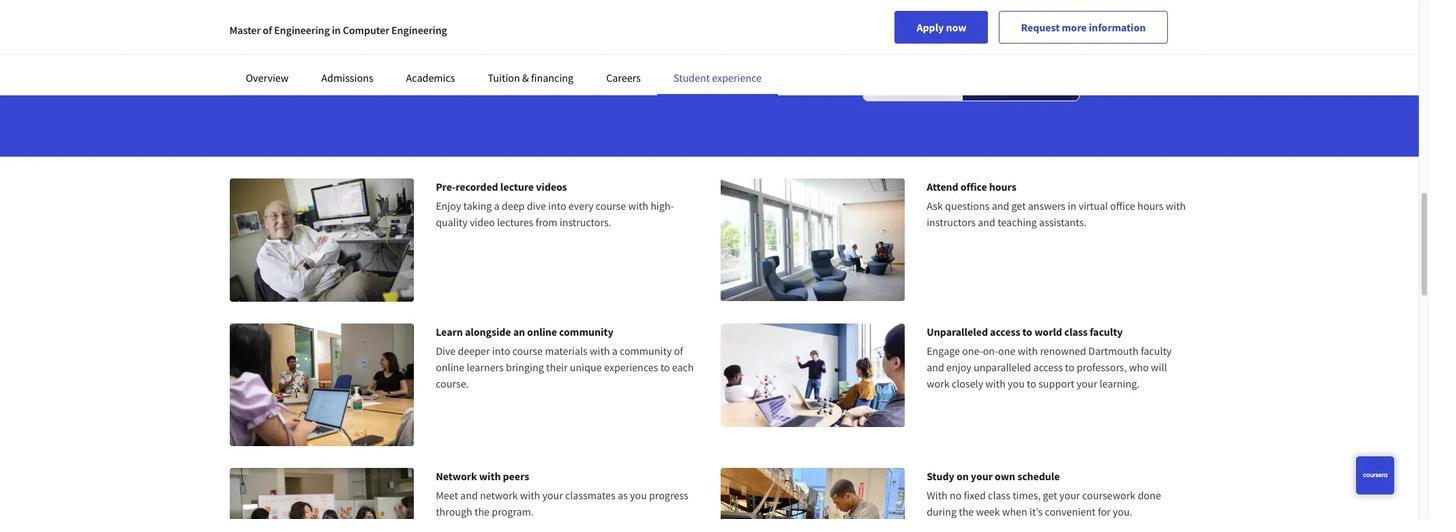 Task type: describe. For each thing, give the bounding box(es) containing it.
apply
[[917, 20, 944, 34]]

the inside 'study on your own schedule with no fixed class times, get your coursework done during the week when it's convenient for you.'
[[959, 505, 974, 519]]

coursework
[[1083, 489, 1136, 503]]

assistants.
[[1039, 216, 1087, 229]]

tuition & financing link
[[488, 71, 574, 85]]

careers link
[[606, 71, 641, 85]]

&
[[522, 71, 529, 85]]

attend office hours ask questions and get answers in virtual office hours with instructors and teaching assistants.
[[927, 180, 1186, 229]]

program.
[[492, 505, 534, 519]]

world
[[1035, 325, 1063, 339]]

one-
[[962, 344, 983, 358]]

as
[[618, 489, 628, 503]]

computer
[[343, 23, 389, 37]]

network with peers meet and network with your classmates as you progress through the program.
[[436, 470, 689, 519]]

into inside pre-recorded lecture videos enjoy taking a deep dive into every course with high- quality video lectures from instructors.
[[548, 199, 566, 213]]

0 horizontal spatial hours
[[989, 180, 1017, 194]]

dive
[[436, 344, 456, 358]]

class inside unparalleled access to world class faculty engage one-on-one with renowned dartmouth faculty and enjoy unparalleled access to professors, who will work closely with you to support your learning.
[[1065, 325, 1088, 339]]

network
[[436, 470, 477, 483]]

instructors.
[[560, 216, 612, 229]]

and inside network with peers meet and network with your classmates as you progress through the program.
[[460, 489, 478, 503]]

attend
[[927, 180, 959, 194]]

bringing
[[506, 361, 544, 374]]

master
[[230, 23, 261, 37]]

taking
[[463, 199, 492, 213]]

info
[[270, 51, 289, 64]]

recorded
[[456, 180, 498, 194]]

admissions link
[[321, 71, 373, 85]]

high-
[[651, 199, 674, 213]]

dartmouth
[[1089, 344, 1139, 358]]

videos
[[536, 180, 567, 194]]

enjoy
[[947, 361, 972, 374]]

unique
[[570, 361, 602, 374]]

tuition
[[488, 71, 520, 85]]

convenient
[[1045, 505, 1096, 519]]

class inside 'study on your own schedule with no fixed class times, get your coursework done during the week when it's convenient for you.'
[[988, 489, 1011, 503]]

you inside network with peers meet and network with your classmates as you progress through the program.
[[630, 489, 647, 503]]

in inside attend office hours ask questions and get answers in virtual office hours with instructors and teaching assistants.
[[1068, 199, 1077, 213]]

1 horizontal spatial now
[[946, 20, 967, 34]]

who
[[1129, 361, 1149, 374]]

done
[[1138, 489, 1161, 503]]

pre-recorded lecture videos enjoy taking a deep dive into every course with high- quality video lectures from instructors.
[[436, 180, 674, 229]]

learn alongside an online community dive deeper into course materials with a community of online learners bringing their unique experiences to each course.
[[436, 325, 694, 391]]

request more information button
[[1000, 11, 1168, 44]]

academics link
[[406, 71, 455, 85]]

through
[[436, 505, 473, 519]]

peers
[[503, 470, 529, 483]]

their
[[546, 361, 568, 374]]

your inside network with peers meet and network with your classmates as you progress through the program.
[[543, 489, 563, 503]]

request info now
[[230, 51, 312, 64]]

quality
[[436, 216, 468, 229]]

deep
[[502, 199, 525, 213]]

overview
[[246, 71, 289, 85]]

schedule
[[1018, 470, 1060, 483]]

0 horizontal spatial of
[[263, 23, 272, 37]]

0 vertical spatial in
[[332, 23, 341, 37]]

admissions
[[321, 71, 373, 85]]

to left world
[[1023, 325, 1033, 339]]

apply now button
[[895, 11, 989, 44]]

when
[[1003, 505, 1028, 519]]

careers
[[606, 71, 641, 85]]

0 horizontal spatial online
[[436, 361, 465, 374]]

1 engineering from the left
[[274, 23, 330, 37]]

meet
[[436, 489, 458, 503]]

and up teaching at the top of the page
[[992, 199, 1010, 213]]

and down the questions
[[978, 216, 996, 229]]

week
[[976, 505, 1000, 519]]

will
[[1151, 361, 1167, 374]]

your right on
[[971, 470, 993, 483]]

study on your own schedule with no fixed class times, get your coursework done during the week when it's convenient for you.
[[927, 470, 1161, 519]]

experience
[[712, 71, 762, 85]]

lecture
[[500, 180, 534, 194]]

0 horizontal spatial community
[[559, 325, 614, 339]]

virtual
[[1079, 199, 1108, 213]]

answers
[[1028, 199, 1066, 213]]

student experience link
[[674, 71, 762, 85]]

of inside learn alongside an online community dive deeper into course materials with a community of online learners bringing their unique experiences to each course.
[[674, 344, 683, 358]]

more
[[1062, 20, 1087, 34]]

instructors
[[927, 216, 976, 229]]

get inside attend office hours ask questions and get answers in virtual office hours with instructors and teaching assistants.
[[1012, 199, 1026, 213]]

alongside
[[465, 325, 511, 339]]

1 horizontal spatial office
[[1111, 199, 1136, 213]]

academics
[[406, 71, 455, 85]]

and inside unparalleled access to world class faculty engage one-on-one with renowned dartmouth faculty and enjoy unparalleled access to professors, who will work closely with you to support your learning.
[[927, 361, 945, 374]]

no
[[950, 489, 962, 503]]

fixed
[[964, 489, 986, 503]]

1 horizontal spatial hours
[[1138, 199, 1164, 213]]

for
[[1098, 505, 1111, 519]]

enjoy
[[436, 199, 461, 213]]

with inside learn alongside an online community dive deeper into course materials with a community of online learners bringing their unique experiences to each course.
[[590, 344, 610, 358]]

into inside learn alongside an online community dive deeper into course materials with a community of online learners bringing their unique experiences to each course.
[[492, 344, 510, 358]]

an
[[513, 325, 525, 339]]



Task type: locate. For each thing, give the bounding box(es) containing it.
0 horizontal spatial faculty
[[1090, 325, 1123, 339]]

own
[[995, 470, 1016, 483]]

a up experiences
[[612, 344, 618, 358]]

online
[[527, 325, 557, 339], [436, 361, 465, 374]]

1 horizontal spatial you
[[1008, 377, 1025, 391]]

1 vertical spatial get
[[1043, 489, 1058, 503]]

with
[[927, 489, 948, 503]]

1 horizontal spatial in
[[1068, 199, 1077, 213]]

pre-
[[436, 180, 456, 194]]

community up experiences
[[620, 344, 672, 358]]

0 horizontal spatial you
[[630, 489, 647, 503]]

teaching
[[998, 216, 1037, 229]]

and right meet
[[460, 489, 478, 503]]

now
[[946, 20, 967, 34], [291, 51, 312, 64]]

0 vertical spatial class
[[1065, 325, 1088, 339]]

1 horizontal spatial class
[[1065, 325, 1088, 339]]

from
[[536, 216, 558, 229]]

and up work at the right
[[927, 361, 945, 374]]

0 vertical spatial of
[[263, 23, 272, 37]]

0 vertical spatial community
[[559, 325, 614, 339]]

the inside network with peers meet and network with your classmates as you progress through the program.
[[475, 505, 490, 519]]

your
[[1077, 377, 1098, 391], [971, 470, 993, 483], [543, 489, 563, 503], [1060, 489, 1080, 503]]

a inside learn alongside an online community dive deeper into course materials with a community of online learners bringing their unique experiences to each course.
[[612, 344, 618, 358]]

0 horizontal spatial engineering
[[274, 23, 330, 37]]

1 horizontal spatial course
[[596, 199, 626, 213]]

hours up teaching at the top of the page
[[989, 180, 1017, 194]]

0 vertical spatial request
[[1021, 20, 1060, 34]]

the down network
[[475, 505, 490, 519]]

progress
[[649, 489, 689, 503]]

deeper
[[458, 344, 490, 358]]

renowned
[[1040, 344, 1087, 358]]

you inside unparalleled access to world class faculty engage one-on-one with renowned dartmouth faculty and enjoy unparalleled access to professors, who will work closely with you to support your learning.
[[1008, 377, 1025, 391]]

to down renowned
[[1065, 361, 1075, 374]]

support
[[1039, 377, 1075, 391]]

engineering up "academics"
[[392, 23, 447, 37]]

get up teaching at the top of the page
[[1012, 199, 1026, 213]]

with
[[628, 199, 649, 213], [1166, 199, 1186, 213], [590, 344, 610, 358], [1018, 344, 1038, 358], [986, 377, 1006, 391], [479, 470, 501, 483], [520, 489, 540, 503]]

experiences
[[604, 361, 658, 374]]

now right apply
[[946, 20, 967, 34]]

access up support
[[1034, 361, 1063, 374]]

community up materials
[[559, 325, 614, 339]]

1 horizontal spatial request
[[1021, 20, 1060, 34]]

faculty up the dartmouth
[[1090, 325, 1123, 339]]

1 horizontal spatial a
[[612, 344, 618, 358]]

apply now
[[917, 20, 967, 34]]

0 vertical spatial access
[[990, 325, 1021, 339]]

0 vertical spatial online
[[527, 325, 557, 339]]

1 the from the left
[[475, 505, 490, 519]]

office up the questions
[[961, 180, 987, 194]]

course inside learn alongside an online community dive deeper into course materials with a community of online learners bringing their unique experiences to each course.
[[513, 344, 543, 358]]

1 horizontal spatial the
[[959, 505, 974, 519]]

on-
[[983, 344, 999, 358]]

1 vertical spatial of
[[674, 344, 683, 358]]

embedded module image image
[[768, 0, 1115, 124]]

tuition & financing
[[488, 71, 574, 85]]

1 horizontal spatial get
[[1043, 489, 1058, 503]]

with inside attend office hours ask questions and get answers in virtual office hours with instructors and teaching assistants.
[[1166, 199, 1186, 213]]

1 vertical spatial in
[[1068, 199, 1077, 213]]

1 vertical spatial course
[[513, 344, 543, 358]]

0 vertical spatial get
[[1012, 199, 1026, 213]]

1 horizontal spatial community
[[620, 344, 672, 358]]

request info now button
[[219, 41, 322, 74]]

a left "deep"
[[494, 199, 500, 213]]

network
[[480, 489, 518, 503]]

you right as
[[630, 489, 647, 503]]

it's
[[1030, 505, 1043, 519]]

you.
[[1113, 505, 1133, 519]]

1 horizontal spatial into
[[548, 199, 566, 213]]

0 horizontal spatial access
[[990, 325, 1021, 339]]

1 vertical spatial access
[[1034, 361, 1063, 374]]

1 vertical spatial now
[[291, 51, 312, 64]]

unparalleled
[[974, 361, 1031, 374]]

learners
[[467, 361, 504, 374]]

0 horizontal spatial into
[[492, 344, 510, 358]]

times,
[[1013, 489, 1041, 503]]

get
[[1012, 199, 1026, 213], [1043, 489, 1058, 503]]

2 the from the left
[[959, 505, 974, 519]]

course up bringing
[[513, 344, 543, 358]]

0 horizontal spatial get
[[1012, 199, 1026, 213]]

the
[[475, 505, 490, 519], [959, 505, 974, 519]]

unparalleled
[[927, 325, 988, 339]]

the down fixed
[[959, 505, 974, 519]]

0 vertical spatial you
[[1008, 377, 1025, 391]]

1 horizontal spatial faculty
[[1141, 344, 1172, 358]]

your left classmates on the bottom
[[543, 489, 563, 503]]

request for request more information
[[1021, 20, 1060, 34]]

1 vertical spatial into
[[492, 344, 510, 358]]

you down unparalleled
[[1008, 377, 1025, 391]]

0 vertical spatial faculty
[[1090, 325, 1123, 339]]

engineering up "info"
[[274, 23, 330, 37]]

questions
[[945, 199, 990, 213]]

office
[[961, 180, 987, 194], [1111, 199, 1136, 213]]

information
[[1089, 20, 1146, 34]]

of up each
[[674, 344, 683, 358]]

work
[[927, 377, 950, 391]]

lectures
[[497, 216, 534, 229]]

course.
[[436, 377, 469, 391]]

1 horizontal spatial of
[[674, 344, 683, 358]]

to
[[1023, 325, 1033, 339], [661, 361, 670, 374], [1065, 361, 1075, 374], [1027, 377, 1037, 391]]

student experience
[[674, 71, 762, 85]]

1 vertical spatial class
[[988, 489, 1011, 503]]

request more information
[[1021, 20, 1146, 34]]

learn
[[436, 325, 463, 339]]

class
[[1065, 325, 1088, 339], [988, 489, 1011, 503]]

0 vertical spatial now
[[946, 20, 967, 34]]

study
[[927, 470, 955, 483]]

video
[[470, 216, 495, 229]]

2 engineering from the left
[[392, 23, 447, 37]]

your up convenient
[[1060, 489, 1080, 503]]

engage
[[927, 344, 960, 358]]

1 vertical spatial a
[[612, 344, 618, 358]]

online right an on the bottom left
[[527, 325, 557, 339]]

get down schedule
[[1043, 489, 1058, 503]]

now right "info"
[[291, 51, 312, 64]]

request
[[1021, 20, 1060, 34], [230, 51, 268, 64]]

in up assistants.
[[1068, 199, 1077, 213]]

0 horizontal spatial office
[[961, 180, 987, 194]]

your down professors,
[[1077, 377, 1098, 391]]

faculty
[[1090, 325, 1123, 339], [1141, 344, 1172, 358]]

master of engineering in computer engineering
[[230, 23, 447, 37]]

get inside 'study on your own schedule with no fixed class times, get your coursework done during the week when it's convenient for you.'
[[1043, 489, 1058, 503]]

engineering
[[274, 23, 330, 37], [392, 23, 447, 37]]

online up course.
[[436, 361, 465, 374]]

course right every
[[596, 199, 626, 213]]

access
[[990, 325, 1021, 339], [1034, 361, 1063, 374]]

request for request info now
[[230, 51, 268, 64]]

into up learners
[[492, 344, 510, 358]]

1 vertical spatial community
[[620, 344, 672, 358]]

to left each
[[661, 361, 670, 374]]

student
[[674, 71, 710, 85]]

on
[[957, 470, 969, 483]]

overview link
[[246, 71, 289, 85]]

1 vertical spatial office
[[1111, 199, 1136, 213]]

class up week
[[988, 489, 1011, 503]]

access up one
[[990, 325, 1021, 339]]

of right master
[[263, 23, 272, 37]]

classmates
[[565, 489, 616, 503]]

learning.
[[1100, 377, 1140, 391]]

1 vertical spatial you
[[630, 489, 647, 503]]

with inside pre-recorded lecture videos enjoy taking a deep dive into every course with high- quality video lectures from instructors.
[[628, 199, 649, 213]]

0 vertical spatial hours
[[989, 180, 1017, 194]]

1 horizontal spatial engineering
[[392, 23, 447, 37]]

0 horizontal spatial class
[[988, 489, 1011, 503]]

1 horizontal spatial access
[[1034, 361, 1063, 374]]

hours
[[989, 180, 1017, 194], [1138, 199, 1164, 213]]

1 vertical spatial online
[[436, 361, 465, 374]]

to left support
[[1027, 377, 1037, 391]]

0 horizontal spatial a
[[494, 199, 500, 213]]

1 vertical spatial request
[[230, 51, 268, 64]]

dive
[[527, 199, 546, 213]]

office right virtual
[[1111, 199, 1136, 213]]

0 horizontal spatial now
[[291, 51, 312, 64]]

financing
[[531, 71, 574, 85]]

your inside unparalleled access to world class faculty engage one-on-one with renowned dartmouth faculty and enjoy unparalleled access to professors, who will work closely with you to support your learning.
[[1077, 377, 1098, 391]]

hours right virtual
[[1138, 199, 1164, 213]]

into
[[548, 199, 566, 213], [492, 344, 510, 358]]

into up from
[[548, 199, 566, 213]]

each
[[672, 361, 694, 374]]

course inside pre-recorded lecture videos enjoy taking a deep dive into every course with high- quality video lectures from instructors.
[[596, 199, 626, 213]]

0 vertical spatial office
[[961, 180, 987, 194]]

to inside learn alongside an online community dive deeper into course materials with a community of online learners bringing their unique experiences to each course.
[[661, 361, 670, 374]]

faculty up will
[[1141, 344, 1172, 358]]

course
[[596, 199, 626, 213], [513, 344, 543, 358]]

unparalleled access to world class faculty engage one-on-one with renowned dartmouth faculty and enjoy unparalleled access to professors, who will work closely with you to support your learning.
[[927, 325, 1172, 391]]

0 horizontal spatial course
[[513, 344, 543, 358]]

every
[[569, 199, 594, 213]]

class up renowned
[[1065, 325, 1088, 339]]

0 vertical spatial into
[[548, 199, 566, 213]]

0 horizontal spatial request
[[230, 51, 268, 64]]

professors,
[[1077, 361, 1127, 374]]

you
[[1008, 377, 1025, 391], [630, 489, 647, 503]]

1 horizontal spatial online
[[527, 325, 557, 339]]

0 vertical spatial course
[[596, 199, 626, 213]]

in
[[332, 23, 341, 37], [1068, 199, 1077, 213]]

in left computer at the top
[[332, 23, 341, 37]]

0 horizontal spatial the
[[475, 505, 490, 519]]

request up overview link
[[230, 51, 268, 64]]

1 vertical spatial faculty
[[1141, 344, 1172, 358]]

0 vertical spatial a
[[494, 199, 500, 213]]

closely
[[952, 377, 984, 391]]

request left more
[[1021, 20, 1060, 34]]

1 vertical spatial hours
[[1138, 199, 1164, 213]]

a inside pre-recorded lecture videos enjoy taking a deep dive into every course with high- quality video lectures from instructors.
[[494, 199, 500, 213]]

0 horizontal spatial in
[[332, 23, 341, 37]]



Task type: vqa. For each thing, say whether or not it's contained in the screenshot.
with within the Attend Office Hours Ask Questions And Get Answers In Virtual Office Hours With Instructors And Teaching Assistants.
yes



